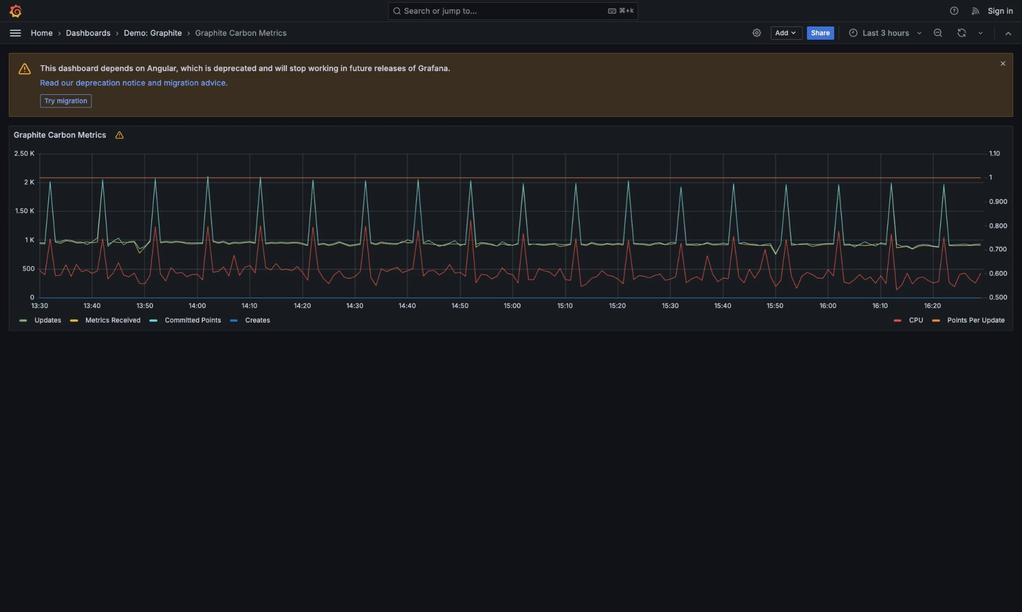 Task type: locate. For each thing, give the bounding box(es) containing it.
help image
[[950, 6, 960, 16]]

close alert image
[[999, 59, 1008, 68]]

this dashboard depends on angular, which is deprecated and will stop working in future releases of grafana. alert
[[9, 53, 1014, 117]]

zoom out time range image
[[934, 28, 944, 38]]



Task type: describe. For each thing, give the bounding box(es) containing it.
auto refresh turned off. choose refresh time interval image
[[977, 28, 986, 37]]

refresh dashboard image
[[958, 28, 968, 38]]

news image
[[972, 6, 982, 16]]

grafana image
[[9, 4, 22, 17]]

dashboard settings image
[[753, 28, 762, 38]]

open menu image
[[9, 26, 22, 39]]



Task type: vqa. For each thing, say whether or not it's contained in the screenshot.
news image
yes



